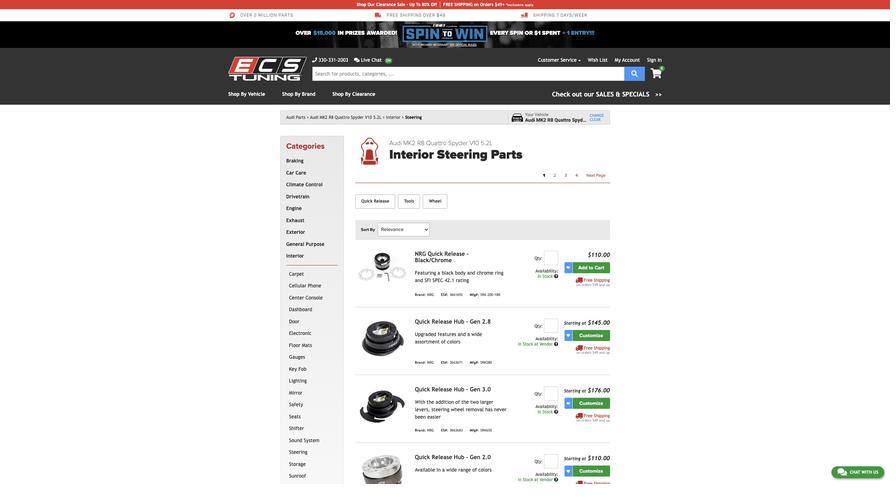 Task type: describe. For each thing, give the bounding box(es) containing it.
paginated product list navigation navigation
[[389, 171, 610, 180]]

es#3663683 - srk650 - quick release hub - gen 3.0 - with the addition of the two larger levers, steering wheel removal has never been easier - nrg - audi bmw volkswagen mini porsche image
[[355, 387, 409, 428]]

to
[[589, 265, 593, 271]]

page
[[596, 173, 606, 178]]

and down $176.00
[[599, 419, 605, 423]]

sound
[[289, 438, 302, 444]]

2 $110.00 from the top
[[588, 456, 610, 462]]

million
[[258, 13, 277, 18]]

release for quick release
[[374, 199, 389, 204]]

.
[[477, 43, 477, 47]]

330-331-2003
[[319, 57, 348, 63]]

brand: nrg for nrg quick release - black/chrome
[[415, 293, 434, 297]]

0 vertical spatial 2
[[254, 13, 257, 18]]

general purpose link
[[285, 239, 336, 251]]

free for quick release hub - gen 3.0
[[584, 414, 593, 419]]

change link
[[590, 113, 604, 118]]

and left sfi
[[415, 278, 423, 283]]

hub for 3.0
[[454, 387, 464, 393]]

question circle image for nrg quick release - black/chrome
[[554, 275, 558, 279]]

parts inside audi mk2 r8 quattro spyder v10 5.2l interior steering parts
[[491, 147, 522, 162]]

add to wish list image for $176.00
[[567, 402, 570, 406]]

on right "ping"
[[474, 2, 479, 7]]

braking link
[[285, 155, 336, 167]]

spyder for audi mk2 r8 quattro spyder v10 5.2l interior steering parts
[[448, 139, 468, 147]]

add to wish list image for nrg quick release - black/chrome
[[567, 266, 570, 270]]

sale
[[397, 2, 405, 7]]

search image
[[631, 70, 638, 77]]

mk2 for audi mk2 r8 quattro spyder v10 5.2l interior steering parts
[[403, 139, 416, 147]]

0 vertical spatial steering
[[405, 115, 422, 120]]

center console
[[289, 295, 323, 301]]

in stock at vendor for first question circle image
[[518, 342, 554, 347]]

safety
[[289, 402, 303, 408]]

vendor for first question circle image
[[540, 342, 553, 347]]

orders for $176.00
[[581, 419, 591, 423]]

sort by
[[361, 227, 375, 232]]

cart
[[595, 265, 604, 271]]

$176.00
[[588, 388, 610, 394]]

up
[[409, 2, 415, 7]]

mirror link
[[288, 388, 336, 399]]

entry!!!
[[571, 29, 594, 37]]

interior for the bottommost interior link
[[286, 253, 304, 259]]

shifter
[[289, 426, 304, 432]]

add to wish list image for $110.00
[[567, 470, 570, 474]]

levers,
[[415, 407, 430, 413]]

mfg#: for 2.8
[[470, 361, 479, 365]]

gauges link
[[288, 352, 336, 364]]

by for vehicle
[[241, 91, 247, 97]]

service
[[561, 57, 577, 63]]

qty: for quick release hub - gen 3.0
[[535, 392, 543, 397]]

0
[[661, 66, 663, 70]]

shipping
[[400, 13, 422, 18]]

audi for audi parts
[[286, 115, 295, 120]]

mk2 for audi mk2 r8 quattro spyder v10 5.2l
[[320, 115, 327, 120]]

free shipping on orders $49 and up for $176.00
[[576, 414, 610, 423]]

quick inside nrg quick release - black/chrome
[[428, 251, 443, 257]]

gen for 2.0
[[470, 455, 480, 461]]

nrg for quick release hub - gen 3.0
[[427, 429, 434, 433]]

specials
[[622, 91, 649, 98]]

- left up
[[407, 2, 408, 7]]

in stock for nrg quick release - black/chrome
[[538, 274, 554, 279]]

2003
[[338, 57, 348, 63]]

see
[[450, 43, 455, 47]]

with the addition of the two larger levers, steering wheel removal has never been easier
[[415, 400, 507, 420]]

0 horizontal spatial in
[[338, 29, 344, 37]]

and inside upgraded features and a wide assortment of colors
[[458, 332, 466, 338]]

=
[[563, 29, 565, 37]]

quick release hub - gen 2.0
[[415, 455, 491, 461]]

es#3663671 - srk280 - quick release hub - gen 2.8 - upgraded features and a wide assortment of colors - nrg - audi bmw volkswagen mini porsche image
[[355, 319, 409, 360]]

electronic
[[289, 331, 312, 337]]

at for $110.00
[[582, 457, 586, 462]]

qty: for quick release hub - gen 2.8
[[535, 324, 543, 329]]

at for $145.00
[[582, 321, 586, 326]]

exterior
[[286, 230, 305, 235]]

1 orders from the top
[[581, 283, 591, 287]]

shop by clearance
[[332, 91, 375, 97]]

r8 for audi mk2 r8 quattro spyder v10 5.2l interior steering parts
[[417, 139, 424, 147]]

by for clearance
[[345, 91, 351, 97]]

availability: for quick release hub - gen 3.0
[[536, 405, 558, 410]]

stock for quick release hub - gen 3.0
[[542, 410, 553, 415]]

steering
[[431, 407, 449, 413]]

assortment
[[415, 339, 440, 345]]

mfg#: for 3.0
[[470, 429, 479, 433]]

customize for $176.00
[[579, 401, 603, 407]]

nrg for quick release hub - gen 2.8
[[427, 361, 434, 365]]

audi mk2 r8 quattro spyder v10 5.2l interior steering parts
[[389, 139, 522, 162]]

1 mfg#: from the top
[[470, 293, 479, 297]]

free for quick release hub - gen 2.8
[[584, 346, 593, 351]]

1 inside paginated product list navigation navigation
[[543, 173, 545, 178]]

quick for quick release hub - gen 3.0
[[415, 387, 430, 393]]

shop for shop by vehicle
[[228, 91, 240, 97]]

live
[[361, 57, 370, 63]]

Search text field
[[312, 67, 624, 81]]

over for over $15,000 in prizes
[[296, 29, 311, 37]]

hub for 2.8
[[454, 319, 464, 325]]

starting for $145.00
[[564, 321, 580, 326]]

v10 for audi mk2 r8 quattro spyder v10 5.2l
[[365, 115, 372, 120]]

brand
[[302, 91, 315, 97]]

of inside with the addition of the two larger levers, steering wheel removal has never been easier
[[455, 400, 460, 405]]

0 link
[[645, 66, 665, 79]]

key fob link
[[288, 364, 336, 376]]

quick for quick release hub - gen 2.8
[[415, 319, 430, 325]]

wide inside upgraded features and a wide assortment of colors
[[471, 332, 482, 338]]

mfg#: srk280
[[470, 361, 492, 365]]

free down shop our clearance sale - up to 80% off
[[387, 13, 399, 18]]

with
[[415, 400, 425, 405]]

key
[[289, 367, 297, 372]]

my account link
[[615, 57, 640, 63]]

body
[[455, 270, 466, 276]]

drivetrain
[[286, 194, 310, 200]]

a inside upgraded features and a wide assortment of colors
[[467, 332, 470, 338]]

brand: for nrg quick release - black/chrome
[[415, 293, 426, 297]]

quick for quick release hub - gen 2.0
[[415, 455, 430, 461]]

category navigation element
[[280, 136, 344, 485]]

5.2l for audi mk2 r8 quattro spyder v10 5.2l interior steering parts
[[481, 139, 493, 147]]

off
[[431, 2, 437, 7]]

*exclusions apply link
[[506, 2, 533, 7]]

v10 inside your vehicle audi mk2 r8 quattro spyder v10 5.2l
[[588, 117, 597, 123]]

3663683
[[450, 429, 463, 433]]

stock for nrg quick release - black/chrome
[[542, 274, 553, 279]]

by right sort
[[370, 227, 375, 232]]

$145.00
[[588, 320, 610, 327]]

free shipping over $49
[[387, 13, 446, 18]]

sunroof link
[[288, 471, 336, 483]]

shop for shop by clearance
[[332, 91, 344, 97]]

5.2l inside your vehicle audi mk2 r8 quattro spyder v10 5.2l
[[598, 117, 608, 123]]

sound system link
[[288, 435, 336, 447]]

every
[[490, 29, 509, 37]]

audi mk2 r8 quattro spyder v10 5.2l link
[[310, 115, 385, 120]]

shop by vehicle
[[228, 91, 265, 97]]

r8 for audi mk2 r8 quattro spyder v10 5.2l
[[329, 115, 333, 120]]

es#: for 2.8
[[441, 361, 448, 365]]

over for over 2 million parts
[[240, 13, 253, 18]]

next page
[[586, 173, 606, 178]]

storage link
[[288, 459, 336, 471]]

control
[[305, 182, 323, 188]]

seats link
[[288, 411, 336, 423]]

at for $176.00
[[582, 389, 586, 394]]

clear
[[590, 118, 601, 122]]

general
[[286, 242, 304, 247]]

car care
[[286, 170, 306, 176]]

$49 for quick release hub - gen 3.0
[[592, 419, 598, 423]]

spyder for audi mk2 r8 quattro spyder v10 5.2l
[[351, 115, 364, 120]]

shop by brand link
[[282, 91, 315, 97]]

2.0
[[482, 455, 491, 461]]

tools link
[[398, 195, 420, 209]]

availability: for nrg quick release - black/chrome
[[536, 269, 558, 274]]

your vehicle audi mk2 r8 quattro spyder v10 5.2l
[[525, 112, 608, 123]]

us
[[873, 470, 878, 475]]

add to wish list image for quick release hub - gen 2.8
[[567, 334, 570, 338]]

42.1
[[445, 278, 454, 283]]

shipping for quick release hub - gen 3.0
[[594, 414, 610, 419]]

change clear
[[590, 113, 604, 122]]

clearance for by
[[352, 91, 375, 97]]

1 horizontal spatial 1
[[567, 29, 570, 37]]

orders for $145.00
[[581, 351, 591, 355]]

es#3663633 - srk200k - quick release hub - gen 2.0 - available in a wide range of colors - nrg - audi bmw volkswagen mini porsche image
[[355, 455, 409, 485]]

every spin or $1 spent = 1 entry!!!
[[490, 29, 594, 37]]

dashboard link
[[288, 304, 336, 316]]

phone image
[[312, 58, 317, 63]]

audi inside your vehicle audi mk2 r8 quattro spyder v10 5.2l
[[525, 117, 535, 123]]

cellular phone
[[289, 283, 321, 289]]

3661692
[[450, 293, 463, 297]]

shop by clearance link
[[332, 91, 375, 97]]

in for nrg quick release - black/chrome
[[538, 274, 541, 279]]

free ship ping on orders $49+ *exclusions apply
[[443, 2, 533, 7]]

4
[[576, 173, 578, 178]]

necessary.
[[433, 43, 449, 47]]

1 the from the left
[[427, 400, 434, 405]]

customize link for $110.00
[[573, 466, 610, 477]]

1 es#: from the top
[[441, 293, 448, 297]]

customize link for $145.00
[[573, 330, 610, 341]]

$49 for nrg quick release - black/chrome
[[592, 283, 598, 287]]

add
[[578, 265, 588, 271]]

shipping 7 days/week
[[533, 13, 588, 18]]

2 vertical spatial a
[[442, 468, 445, 473]]

1 vertical spatial colors
[[478, 468, 492, 473]]

1 vertical spatial wide
[[446, 468, 457, 473]]

categories
[[286, 142, 325, 151]]

has
[[485, 407, 493, 413]]

live chat link
[[354, 56, 392, 64]]

- for quick release hub - gen 3.0
[[466, 387, 468, 393]]

shipping for quick release hub - gen 2.8
[[594, 346, 610, 351]]

steering inside interior subcategories element
[[289, 450, 307, 456]]

stock for quick release hub - gen 2.8
[[523, 342, 533, 347]]



Task type: vqa. For each thing, say whether or not it's contained in the screenshot.
customize LINK corresponding to $145.00
yes



Task type: locate. For each thing, give the bounding box(es) containing it.
release left tools
[[374, 199, 389, 204]]

a inside featuring a black body and chrome ring and sfi spec 42.1 rating
[[438, 270, 440, 276]]

1 gen from the top
[[470, 319, 480, 325]]

in for quick release hub - gen 2.8
[[518, 342, 521, 347]]

2 horizontal spatial r8
[[547, 117, 553, 123]]

quick up featuring
[[428, 251, 443, 257]]

2
[[254, 13, 257, 18], [554, 173, 556, 178]]

$49 down $176.00
[[592, 419, 598, 423]]

1 horizontal spatial vehicle
[[535, 112, 549, 117]]

colors down 2.0
[[478, 468, 492, 473]]

phone
[[308, 283, 321, 289]]

and down "cart"
[[599, 283, 605, 287]]

1 vertical spatial add to wish list image
[[567, 334, 570, 338]]

1 up from the top
[[606, 283, 610, 287]]

1 vertical spatial a
[[467, 332, 470, 338]]

question circle image for quick release hub - gen 3.0
[[554, 410, 558, 415]]

1 availability: from the top
[[536, 269, 558, 274]]

1 vertical spatial interior
[[389, 147, 434, 162]]

1 vertical spatial starting
[[564, 389, 580, 394]]

free down starting at $145.00
[[584, 346, 593, 351]]

on for nrg quick release - black/chrome
[[576, 283, 580, 287]]

0 horizontal spatial colors
[[447, 339, 460, 345]]

free for nrg quick release - black/chrome
[[584, 278, 593, 283]]

shop for shop by brand
[[282, 91, 293, 97]]

1 vertical spatial chat
[[850, 470, 860, 475]]

nrg down sfi
[[427, 293, 434, 297]]

1 vertical spatial interior link
[[285, 251, 336, 263]]

2 vertical spatial brand:
[[415, 429, 426, 433]]

0 vertical spatial orders
[[581, 283, 591, 287]]

1 horizontal spatial wide
[[471, 332, 482, 338]]

the left two
[[461, 400, 469, 405]]

no
[[413, 43, 417, 47]]

vehicle down ecs tuning image
[[248, 91, 265, 97]]

quick up the available
[[415, 455, 430, 461]]

$49 down add to cart button
[[592, 283, 598, 287]]

qty: for nrg quick release - black/chrome
[[535, 256, 543, 261]]

3 free shipping on orders $49 and up from the top
[[576, 414, 610, 423]]

shipping left 7
[[533, 13, 555, 18]]

2 orders from the top
[[581, 351, 591, 355]]

up for $176.00
[[606, 419, 610, 423]]

apply
[[525, 3, 533, 7]]

clearance for our
[[376, 2, 396, 7]]

0 horizontal spatial spyder
[[351, 115, 364, 120]]

chat left with in the right bottom of the page
[[850, 470, 860, 475]]

interior for the right interior link
[[386, 115, 400, 120]]

by down ecs tuning image
[[241, 91, 247, 97]]

7
[[556, 13, 559, 18]]

3 gen from the top
[[470, 455, 480, 461]]

1 vendor from the top
[[540, 342, 553, 347]]

2 vertical spatial gen
[[470, 455, 480, 461]]

quick for quick release
[[361, 199, 373, 204]]

1 horizontal spatial interior link
[[386, 115, 404, 120]]

steering inside audi mk2 r8 quattro spyder v10 5.2l interior steering parts
[[437, 147, 488, 162]]

free down starting at $176.00
[[584, 414, 593, 419]]

interior inside category navigation element
[[286, 253, 304, 259]]

- left the 3.0
[[466, 387, 468, 393]]

- for nrg quick release - black/chrome
[[467, 251, 469, 257]]

- for quick release hub - gen 2.8
[[466, 319, 468, 325]]

wheel
[[451, 407, 464, 413]]

starting at $176.00
[[564, 388, 610, 394]]

brand: down been
[[415, 429, 426, 433]]

0 vertical spatial brand:
[[415, 293, 426, 297]]

2 vertical spatial up
[[606, 419, 610, 423]]

of up the "wheel"
[[455, 400, 460, 405]]

0 vertical spatial $110.00
[[588, 252, 610, 259]]

3 es#: from the top
[[441, 429, 448, 433]]

climate control
[[286, 182, 323, 188]]

1 in stock at vendor from the top
[[518, 342, 554, 347]]

comments image
[[837, 468, 847, 477]]

1 vertical spatial brand: nrg
[[415, 361, 434, 365]]

starting for $176.00
[[564, 389, 580, 394]]

0 vertical spatial gen
[[470, 319, 480, 325]]

carpet link
[[288, 269, 336, 280]]

on for quick release hub - gen 2.8
[[576, 351, 580, 355]]

v10 for audi mk2 r8 quattro spyder v10 5.2l interior steering parts
[[469, 139, 479, 147]]

2 hub from the top
[[454, 387, 464, 393]]

fob
[[298, 367, 306, 372]]

clearance right our
[[376, 2, 396, 7]]

mfg#: srk-200-1bk
[[470, 293, 500, 297]]

hub up addition
[[454, 387, 464, 393]]

free shipping on orders $49 and up down $176.00
[[576, 414, 610, 423]]

up down $176.00
[[606, 419, 610, 423]]

storage
[[289, 462, 306, 468]]

quattro inside your vehicle audi mk2 r8 quattro spyder v10 5.2l
[[555, 117, 571, 123]]

nrg inside nrg quick release - black/chrome
[[415, 251, 426, 257]]

mirror
[[289, 390, 302, 396]]

brand: nrg for quick release hub - gen 2.8
[[415, 361, 434, 365]]

brand: nrg for quick release hub - gen 3.0
[[415, 429, 434, 433]]

1 horizontal spatial chat
[[850, 470, 860, 475]]

2 inside paginated product list navigation navigation
[[554, 173, 556, 178]]

1 add to wish list image from the top
[[567, 402, 570, 406]]

wide down quick release hub - gen 2.0
[[446, 468, 457, 473]]

on down starting at $145.00
[[576, 351, 580, 355]]

on down starting at $176.00
[[576, 419, 580, 423]]

3 brand: nrg from the top
[[415, 429, 434, 433]]

up down $145.00
[[606, 351, 610, 355]]

door link
[[288, 316, 336, 328]]

2 right 1 link
[[554, 173, 556, 178]]

add to wish list image left add at right bottom
[[567, 266, 570, 270]]

easier
[[427, 415, 441, 420]]

1 horizontal spatial r8
[[417, 139, 424, 147]]

2 horizontal spatial 5.2l
[[598, 117, 608, 123]]

gen for 2.8
[[470, 319, 480, 325]]

nrg down assortment
[[427, 361, 434, 365]]

audi mk2 r8 quattro spyder v10 5.2l
[[310, 115, 381, 120]]

200-
[[488, 293, 494, 297]]

r8 inside audi mk2 r8 quattro spyder v10 5.2l interior steering parts
[[417, 139, 424, 147]]

vehicle
[[248, 91, 265, 97], [535, 112, 549, 117]]

lighting
[[289, 379, 307, 384]]

1 horizontal spatial v10
[[469, 139, 479, 147]]

*exclusions
[[506, 3, 524, 7]]

2 vertical spatial es#:
[[441, 429, 448, 433]]

customize for $110.00
[[579, 469, 603, 475]]

colors
[[447, 339, 460, 345], [478, 468, 492, 473]]

1 horizontal spatial mk2
[[403, 139, 416, 147]]

quick up with
[[415, 387, 430, 393]]

1 vertical spatial parts
[[491, 147, 522, 162]]

1 horizontal spatial over
[[296, 29, 311, 37]]

availability: for quick release hub - gen 2.8
[[536, 337, 558, 342]]

door
[[289, 319, 299, 325]]

0 horizontal spatial vehicle
[[248, 91, 265, 97]]

0 vertical spatial customize
[[579, 333, 603, 339]]

2 horizontal spatial of
[[472, 468, 477, 473]]

3 orders from the top
[[581, 419, 591, 423]]

of inside upgraded features and a wide assortment of colors
[[441, 339, 446, 345]]

0 horizontal spatial r8
[[329, 115, 333, 120]]

by
[[241, 91, 247, 97], [295, 91, 300, 97], [345, 91, 351, 97], [370, 227, 375, 232]]

5.2l inside audi mk2 r8 quattro spyder v10 5.2l interior steering parts
[[481, 139, 493, 147]]

release up available in a wide range of colors
[[432, 455, 452, 461]]

3 customize from the top
[[579, 469, 603, 475]]

0 vertical spatial interior
[[386, 115, 400, 120]]

release inside nrg quick release - black/chrome
[[445, 251, 465, 257]]

hub up the features
[[454, 319, 464, 325]]

0 horizontal spatial wide
[[446, 468, 457, 473]]

3 mfg#: from the top
[[470, 429, 479, 433]]

quick
[[361, 199, 373, 204], [428, 251, 443, 257], [415, 319, 430, 325], [415, 387, 430, 393], [415, 455, 430, 461]]

- for quick release hub - gen 2.0
[[466, 455, 468, 461]]

purpose
[[306, 242, 324, 247]]

in stock for quick release hub - gen 3.0
[[538, 410, 554, 415]]

interior subcategories element
[[286, 265, 338, 485]]

ecs tuning 'spin to win' contest logo image
[[403, 24, 487, 42]]

sales
[[596, 91, 614, 98]]

3 availability: from the top
[[536, 405, 558, 410]]

2 left "million"
[[254, 13, 257, 18]]

2 in stock from the top
[[538, 410, 554, 415]]

clearance
[[376, 2, 396, 7], [352, 91, 375, 97]]

chat with us link
[[831, 467, 884, 479]]

0 horizontal spatial steering
[[289, 450, 307, 456]]

2 mfg#: from the top
[[470, 361, 479, 365]]

gen left 2.8
[[470, 319, 480, 325]]

2.8
[[482, 319, 491, 325]]

orders down starting at $145.00
[[581, 351, 591, 355]]

mfg#: left srk650
[[470, 429, 479, 433]]

2 vertical spatial customize link
[[573, 466, 610, 477]]

spyder inside your vehicle audi mk2 r8 quattro spyder v10 5.2l
[[572, 117, 587, 123]]

1 vertical spatial $110.00
[[588, 456, 610, 462]]

customize down starting at $176.00
[[579, 401, 603, 407]]

3 hub from the top
[[454, 455, 464, 461]]

0 vertical spatial in stock at vendor
[[518, 342, 554, 347]]

gen for 3.0
[[470, 387, 480, 393]]

1 add to wish list image from the top
[[567, 266, 570, 270]]

starting inside starting at $145.00
[[564, 321, 580, 326]]

free
[[443, 2, 453, 7]]

on for quick release hub - gen 3.0
[[576, 419, 580, 423]]

range
[[458, 468, 471, 473]]

question circle image
[[554, 343, 558, 347], [554, 478, 558, 483]]

customize down "starting at $110.00"
[[579, 469, 603, 475]]

3663671
[[450, 361, 463, 365]]

mk2 inside audi mk2 r8 quattro spyder v10 5.2l interior steering parts
[[403, 139, 416, 147]]

brand: nrg down been
[[415, 429, 434, 433]]

2 vertical spatial steering
[[289, 450, 307, 456]]

1 brand: from the top
[[415, 293, 426, 297]]

free shipping on orders $49 and up down add to cart button
[[576, 278, 610, 287]]

0 horizontal spatial of
[[441, 339, 446, 345]]

ecs tuning image
[[228, 57, 306, 81]]

1 link
[[539, 171, 549, 180]]

in for quick release hub - gen 3.0
[[538, 410, 541, 415]]

1 starting from the top
[[564, 321, 580, 326]]

mk2 inside your vehicle audi mk2 r8 quattro spyder v10 5.2l
[[536, 117, 546, 123]]

quattro for audi mk2 r8 quattro spyder v10 5.2l interior steering parts
[[426, 139, 447, 147]]

r8 inside your vehicle audi mk2 r8 quattro spyder v10 5.2l
[[547, 117, 553, 123]]

over left $15,000 at left top
[[296, 29, 311, 37]]

nrg down easier
[[427, 429, 434, 433]]

wheel
[[429, 199, 441, 204]]

3 up from the top
[[606, 419, 610, 423]]

2 the from the left
[[461, 400, 469, 405]]

up for $145.00
[[606, 351, 610, 355]]

featuring
[[415, 270, 436, 276]]

quick up sort by
[[361, 199, 373, 204]]

shop our clearance sale - up to 80% off
[[357, 2, 437, 7]]

orders down add at right bottom
[[581, 283, 591, 287]]

0 vertical spatial add to wish list image
[[567, 402, 570, 406]]

brand: down assortment
[[415, 361, 426, 365]]

starting for $110.00
[[564, 457, 580, 462]]

starting at $110.00
[[564, 456, 610, 462]]

customize link for $176.00
[[573, 398, 610, 409]]

brand: nrg down sfi
[[415, 293, 434, 297]]

$49 right over
[[437, 13, 446, 18]]

quattro for audi mk2 r8 quattro spyder v10 5.2l
[[335, 115, 350, 120]]

2 vendor from the top
[[540, 478, 553, 483]]

0 vertical spatial question circle image
[[554, 343, 558, 347]]

on down add at right bottom
[[576, 283, 580, 287]]

0 vertical spatial over
[[240, 13, 253, 18]]

2 up from the top
[[606, 351, 610, 355]]

r8
[[329, 115, 333, 120], [547, 117, 553, 123], [417, 139, 424, 147]]

0 vertical spatial vehicle
[[248, 91, 265, 97]]

in left prizes on the top left of page
[[338, 29, 344, 37]]

2 free shipping on orders $49 and up from the top
[[576, 346, 610, 355]]

1 horizontal spatial steering
[[405, 115, 422, 120]]

free down to
[[584, 278, 593, 283]]

0 horizontal spatial clearance
[[352, 91, 375, 97]]

0 horizontal spatial 1
[[543, 173, 545, 178]]

2 add to wish list image from the top
[[567, 334, 570, 338]]

wheel link
[[423, 195, 448, 209]]

5.2l for audi mk2 r8 quattro spyder v10 5.2l
[[373, 115, 381, 120]]

next page link
[[582, 171, 610, 180]]

1 horizontal spatial in
[[437, 468, 441, 473]]

hub up range
[[454, 455, 464, 461]]

in right the available
[[437, 468, 441, 473]]

over
[[423, 13, 435, 18]]

0 vertical spatial clearance
[[376, 2, 396, 7]]

brand: nrg down assortment
[[415, 361, 434, 365]]

1 qty: from the top
[[535, 256, 543, 261]]

0 horizontal spatial a
[[438, 270, 440, 276]]

es#: 3663683
[[441, 429, 463, 433]]

release for quick release hub - gen 3.0
[[432, 387, 452, 393]]

2 horizontal spatial a
[[467, 332, 470, 338]]

1 free shipping on orders $49 and up from the top
[[576, 278, 610, 287]]

chat right live
[[372, 57, 382, 63]]

and down $145.00
[[599, 351, 605, 355]]

3 qty: from the top
[[535, 392, 543, 397]]

starting inside starting at $176.00
[[564, 389, 580, 394]]

spent
[[542, 29, 560, 37]]

- up featuring a black body and chrome ring and sfi spec 42.1 rating
[[467, 251, 469, 257]]

1 vertical spatial mfg#:
[[470, 361, 479, 365]]

free shipping over $49 link
[[375, 12, 446, 18]]

parts down shop by brand
[[296, 115, 305, 120]]

nrg for nrg quick release - black/chrome
[[427, 293, 434, 297]]

featuring a black body and chrome ring and sfi spec 42.1 rating
[[415, 270, 503, 283]]

nrg quick release - black/chrome link
[[415, 251, 469, 264]]

ping
[[463, 2, 473, 7]]

parts
[[278, 13, 293, 18]]

by left brand
[[295, 91, 300, 97]]

2 horizontal spatial v10
[[588, 117, 597, 123]]

mfg#: srk650
[[470, 429, 492, 433]]

a down quick release hub - gen 2.0
[[442, 468, 445, 473]]

a
[[438, 270, 440, 276], [467, 332, 470, 338], [442, 468, 445, 473]]

0 horizontal spatial mk2
[[320, 115, 327, 120]]

1 right =
[[567, 29, 570, 37]]

up down add to cart button
[[606, 283, 610, 287]]

gen left the 3.0
[[470, 387, 480, 393]]

wide down the quick release hub - gen 2.8
[[471, 332, 482, 338]]

1bk
[[494, 293, 500, 297]]

1 horizontal spatial quattro
[[426, 139, 447, 147]]

free shipping on orders $49 and up for $145.00
[[576, 346, 610, 355]]

2 availability: from the top
[[536, 337, 558, 342]]

2 starting from the top
[[564, 389, 580, 394]]

es#: for 3.0
[[441, 429, 448, 433]]

free shipping on orders $49 and up down $145.00
[[576, 346, 610, 355]]

0 horizontal spatial 5.2l
[[373, 115, 381, 120]]

and right the features
[[458, 332, 466, 338]]

- left 2.8
[[466, 319, 468, 325]]

2 add to wish list image from the top
[[567, 470, 570, 474]]

lighting link
[[288, 376, 336, 388]]

brand: for quick release hub - gen 2.8
[[415, 361, 426, 365]]

quick up upgraded
[[415, 319, 430, 325]]

0 vertical spatial hub
[[454, 319, 464, 325]]

add to wish list image
[[567, 266, 570, 270], [567, 334, 570, 338]]

es#: left 3663671
[[441, 361, 448, 365]]

1 vertical spatial in stock at vendor
[[518, 478, 554, 483]]

quattro inside audi mk2 r8 quattro spyder v10 5.2l interior steering parts
[[426, 139, 447, 147]]

1 horizontal spatial clearance
[[376, 2, 396, 7]]

1 horizontal spatial the
[[461, 400, 469, 405]]

0 horizontal spatial parts
[[296, 115, 305, 120]]

$49 for quick release hub - gen 2.8
[[592, 351, 598, 355]]

sort
[[361, 227, 369, 232]]

2 vertical spatial mfg#:
[[470, 429, 479, 433]]

prizes
[[345, 29, 365, 37]]

2 es#: from the top
[[441, 361, 448, 365]]

colors inside upgraded features and a wide assortment of colors
[[447, 339, 460, 345]]

at inside starting at $145.00
[[582, 321, 586, 326]]

1 vertical spatial steering
[[437, 147, 488, 162]]

of right range
[[472, 468, 477, 473]]

es#: left 3661692
[[441, 293, 448, 297]]

parts up paginated product list navigation navigation
[[491, 147, 522, 162]]

clearance up the audi mk2 r8 quattro spyder v10 5.2l link
[[352, 91, 375, 97]]

1 hub from the top
[[454, 319, 464, 325]]

over 2 million parts
[[240, 13, 293, 18]]

0 vertical spatial vendor
[[540, 342, 553, 347]]

0 vertical spatial brand: nrg
[[415, 293, 434, 297]]

to
[[416, 2, 421, 7]]

sunroof
[[289, 474, 306, 479]]

1 customize from the top
[[579, 333, 603, 339]]

4 qty: from the top
[[535, 460, 543, 465]]

- up range
[[466, 455, 468, 461]]

audi for audi mk2 r8 quattro spyder v10 5.2l interior steering parts
[[389, 139, 402, 147]]

1 vertical spatial clearance
[[352, 91, 375, 97]]

2 question circle image from the top
[[554, 478, 558, 483]]

srk280
[[480, 361, 492, 365]]

shipping for nrg quick release - black/chrome
[[594, 278, 610, 283]]

official
[[455, 43, 467, 47]]

1 vertical spatial orders
[[581, 351, 591, 355]]

audi for audi mk2 r8 quattro spyder v10 5.2l
[[310, 115, 318, 120]]

2 horizontal spatial mk2
[[536, 117, 546, 123]]

2 horizontal spatial steering
[[437, 147, 488, 162]]

release up addition
[[432, 387, 452, 393]]

1 horizontal spatial spyder
[[448, 139, 468, 147]]

1 vertical spatial up
[[606, 351, 610, 355]]

0 horizontal spatial v10
[[365, 115, 372, 120]]

customize link down "starting at $110.00"
[[573, 466, 610, 477]]

v10 inside audi mk2 r8 quattro spyder v10 5.2l interior steering parts
[[469, 139, 479, 147]]

2 question circle image from the top
[[554, 410, 558, 415]]

vehicle inside your vehicle audi mk2 r8 quattro spyder v10 5.2l
[[535, 112, 549, 117]]

2 vertical spatial customize
[[579, 469, 603, 475]]

interior inside audi mk2 r8 quattro spyder v10 5.2l interior steering parts
[[389, 147, 434, 162]]

0 vertical spatial starting
[[564, 321, 580, 326]]

rating
[[456, 278, 469, 283]]

question circle image
[[554, 275, 558, 279], [554, 410, 558, 415]]

2 vertical spatial free shipping on orders $49 and up
[[576, 414, 610, 423]]

carpet
[[289, 271, 304, 277]]

2 link
[[549, 171, 560, 180]]

2 customize from the top
[[579, 401, 603, 407]]

$49 down $145.00
[[592, 351, 598, 355]]

1 horizontal spatial a
[[442, 468, 445, 473]]

in stock at vendor for 1st question circle image from the bottom
[[518, 478, 554, 483]]

3 brand: from the top
[[415, 429, 426, 433]]

audi inside audi mk2 r8 quattro spyder v10 5.2l interior steering parts
[[389, 139, 402, 147]]

release for quick release hub - gen 2.0
[[432, 455, 452, 461]]

add to wish list image
[[567, 402, 570, 406], [567, 470, 570, 474]]

0 horizontal spatial quattro
[[335, 115, 350, 120]]

console
[[306, 295, 323, 301]]

1 vertical spatial vehicle
[[535, 112, 549, 117]]

shopping cart image
[[651, 69, 662, 79]]

2 vertical spatial brand: nrg
[[415, 429, 434, 433]]

1 vertical spatial add to wish list image
[[567, 470, 570, 474]]

2 gen from the top
[[470, 387, 480, 393]]

my account
[[615, 57, 640, 63]]

orders down starting at $176.00
[[581, 419, 591, 423]]

1 in stock from the top
[[538, 274, 554, 279]]

None number field
[[544, 251, 558, 265], [544, 319, 558, 333], [544, 387, 558, 401], [544, 455, 558, 469], [544, 251, 558, 265], [544, 319, 558, 333], [544, 387, 558, 401], [544, 455, 558, 469]]

comments image
[[354, 58, 360, 63]]

at inside starting at $176.00
[[582, 389, 586, 394]]

center console link
[[288, 292, 336, 304]]

at
[[582, 321, 586, 326], [534, 342, 538, 347], [582, 389, 586, 394], [582, 457, 586, 462], [534, 478, 538, 483]]

srk650
[[480, 429, 492, 433]]

es#: left 3663683
[[441, 429, 448, 433]]

1 vertical spatial of
[[455, 400, 460, 405]]

shipping down $145.00
[[594, 346, 610, 351]]

es#3661692 - srk-200-1bk - nrg quick release - black/chrome - featuring a black body and chrome ring and sfi spec 42.1 rating - nrg - audi bmw volkswagen mini porsche image
[[355, 251, 409, 292]]

colors down the features
[[447, 339, 460, 345]]

gen left 2.0
[[470, 455, 480, 461]]

brand: for quick release hub - gen 3.0
[[415, 429, 426, 433]]

a up spec
[[438, 270, 440, 276]]

1 vertical spatial 1
[[543, 173, 545, 178]]

customer service button
[[538, 56, 581, 64]]

2 in stock at vendor from the top
[[518, 478, 554, 483]]

80%
[[422, 2, 430, 7]]

customize link down starting at $145.00
[[573, 330, 610, 341]]

1 horizontal spatial parts
[[491, 147, 522, 162]]

mfg#: left srk-
[[470, 293, 479, 297]]

1 question circle image from the top
[[554, 275, 558, 279]]

over inside over 2 million parts link
[[240, 13, 253, 18]]

vehicle right "your"
[[535, 112, 549, 117]]

shop by vehicle link
[[228, 91, 265, 97]]

by up the audi mk2 r8 quattro spyder v10 5.2l link
[[345, 91, 351, 97]]

1 customize link from the top
[[573, 330, 610, 341]]

audi parts link
[[286, 115, 309, 120]]

1 vertical spatial 2
[[554, 173, 556, 178]]

2 customize link from the top
[[573, 398, 610, 409]]

at inside "starting at $110.00"
[[582, 457, 586, 462]]

the right with
[[427, 400, 434, 405]]

starting inside "starting at $110.00"
[[564, 457, 580, 462]]

nrg up featuring
[[415, 251, 426, 257]]

4 availability: from the top
[[536, 473, 558, 478]]

0 vertical spatial question circle image
[[554, 275, 558, 279]]

2 qty: from the top
[[535, 324, 543, 329]]

release up the features
[[432, 319, 452, 325]]

1 question circle image from the top
[[554, 343, 558, 347]]

- inside nrg quick release - black/chrome
[[467, 251, 469, 257]]

customize down starting at $145.00
[[579, 333, 603, 339]]

2 brand: from the top
[[415, 361, 426, 365]]

0 vertical spatial free shipping on orders $49 and up
[[576, 278, 610, 287]]

1 vertical spatial vendor
[[540, 478, 553, 483]]

2 vertical spatial of
[[472, 468, 477, 473]]

shipping down "cart"
[[594, 278, 610, 283]]

add to wish list image down "starting at $110.00"
[[567, 470, 570, 474]]

hub for 2.0
[[454, 455, 464, 461]]

0 horizontal spatial chat
[[372, 57, 382, 63]]

3 starting from the top
[[564, 457, 580, 462]]

1 vertical spatial es#:
[[441, 361, 448, 365]]

0 horizontal spatial over
[[240, 13, 253, 18]]

spyder inside audi mk2 r8 quattro spyder v10 5.2l interior steering parts
[[448, 139, 468, 147]]

in stock at vendor
[[518, 342, 554, 347], [518, 478, 554, 483]]

3 customize link from the top
[[573, 466, 610, 477]]

add to cart
[[578, 265, 604, 271]]

seats
[[289, 414, 301, 420]]

2 brand: nrg from the top
[[415, 361, 434, 365]]

1 brand: nrg from the top
[[415, 293, 434, 297]]

0 horizontal spatial 2
[[254, 13, 257, 18]]

1 $110.00 from the top
[[588, 252, 610, 259]]

1 vertical spatial in stock
[[538, 410, 554, 415]]

1 left 2 link
[[543, 173, 545, 178]]

shop for shop our clearance sale - up to 80% off
[[357, 2, 366, 7]]

add to wish list image down starting at $176.00
[[567, 402, 570, 406]]

quick release hub - gen 3.0 link
[[415, 387, 491, 393]]

$15,000
[[313, 29, 335, 37]]

2 vertical spatial orders
[[581, 419, 591, 423]]

wish
[[588, 57, 598, 63]]

orders
[[480, 2, 493, 7]]

0 vertical spatial wide
[[471, 332, 482, 338]]

ship
[[454, 2, 463, 7]]

srk-
[[480, 293, 488, 297]]

mfg#: left srk280
[[470, 361, 479, 365]]

0 vertical spatial parts
[[296, 115, 305, 120]]

release for quick release hub - gen 2.8
[[432, 319, 452, 325]]

and right body
[[467, 270, 475, 276]]



